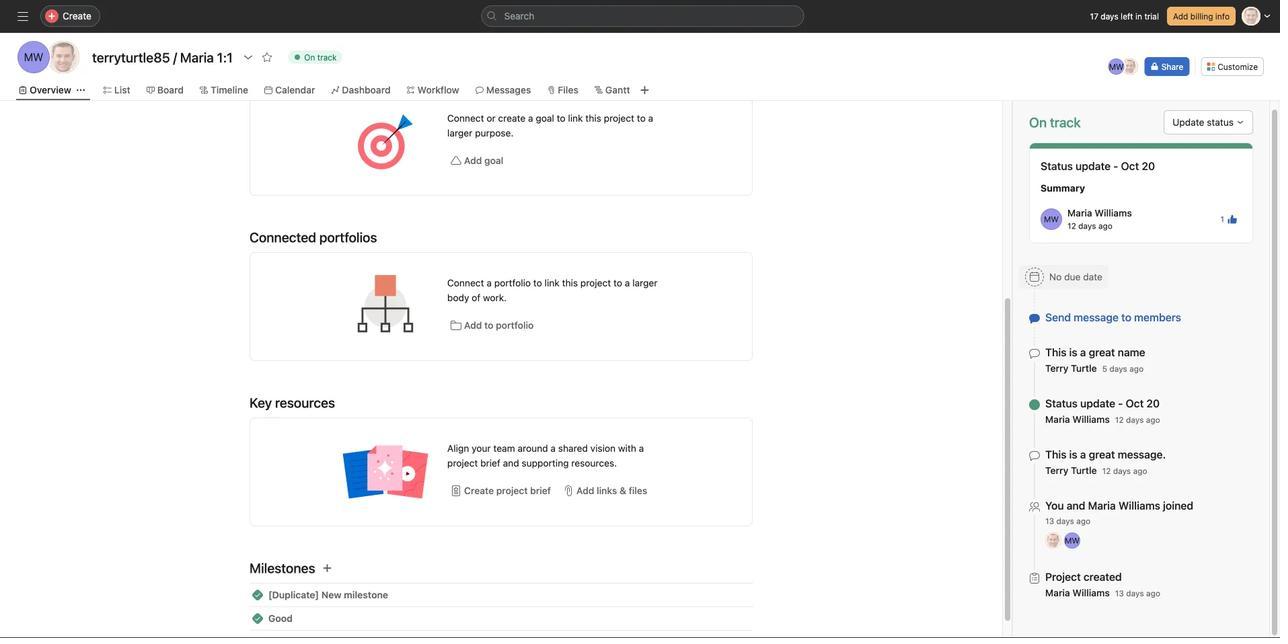 Task type: vqa. For each thing, say whether or not it's contained in the screenshot.
Cross-
no



Task type: describe. For each thing, give the bounding box(es) containing it.
dashboard link
[[331, 83, 391, 98]]

- for oct
[[1118, 397, 1123, 410]]

on track
[[304, 52, 337, 62]]

align
[[447, 443, 469, 454]]

days inside project created maria williams 13 days ago
[[1126, 589, 1144, 598]]

is for this is a great message.
[[1069, 448, 1077, 461]]

add for add to portfolio
[[464, 320, 482, 331]]

Completed milestone checkbox
[[252, 590, 263, 601]]

vision
[[590, 443, 616, 454]]

create for create project brief
[[464, 485, 494, 496]]

maria inside project created maria williams 13 days ago
[[1045, 588, 1070, 599]]

around
[[518, 443, 548, 454]]

your
[[472, 443, 491, 454]]

milestones
[[250, 560, 315, 576]]

[duplicate] new milestone
[[268, 590, 388, 601]]

terry turtle link for this is a great message.
[[1045, 465, 1097, 476]]

&
[[620, 485, 626, 496]]

add billing info button
[[1167, 7, 1236, 26]]

days inside this is a great name terry turtle 5 days ago
[[1110, 364, 1127, 374]]

project created maria williams 13 days ago
[[1045, 571, 1160, 599]]

add goal
[[464, 155, 503, 166]]

larger inside connect or create a goal to link this project to a larger purpose.
[[447, 127, 472, 139]]

work.
[[483, 292, 507, 303]]

status update - oct 20 maria williams 12 days ago
[[1045, 397, 1160, 425]]

this is a great name link
[[1045, 346, 1145, 359]]

billing
[[1190, 11, 1213, 21]]

Completed milestone checkbox
[[252, 613, 263, 624]]

update status button
[[1164, 110, 1253, 135]]

timeline
[[211, 84, 248, 96]]

search
[[504, 10, 534, 22]]

17 days left in trial
[[1090, 11, 1159, 21]]

this is a great name terry turtle 5 days ago
[[1045, 346, 1145, 374]]

great for message.
[[1089, 448, 1115, 461]]

maria williams 12 days ago
[[1068, 208, 1132, 231]]

add billing info
[[1173, 11, 1230, 21]]

info
[[1215, 11, 1230, 21]]

files link
[[547, 83, 578, 98]]

messages
[[486, 84, 531, 96]]

project created
[[1045, 571, 1122, 584]]

12 inside maria williams 12 days ago
[[1068, 221, 1076, 231]]

12 for update
[[1115, 415, 1124, 425]]

add milestone image
[[322, 563, 333, 574]]

goal inside connect or create a goal to link this project to a larger purpose.
[[536, 113, 554, 124]]

body
[[447, 292, 469, 303]]

latest status update element
[[1029, 143, 1253, 244]]

create
[[498, 113, 526, 124]]

of
[[472, 292, 480, 303]]

5
[[1102, 364, 1107, 374]]

project inside button
[[496, 485, 528, 496]]

add goal button
[[447, 149, 507, 173]]

shared
[[558, 443, 588, 454]]

dashboard
[[342, 84, 391, 96]]

link inside connect or create a goal to link this project to a larger purpose.
[[568, 113, 583, 124]]

ago inside status update - oct 20 maria williams 12 days ago
[[1146, 415, 1160, 425]]

share
[[1161, 62, 1183, 71]]

1 horizontal spatial tt
[[1048, 536, 1059, 546]]

on track
[[1029, 114, 1081, 130]]

13 inside the you and maria williams joined 13 days ago
[[1045, 517, 1054, 526]]

williams inside project created maria williams 13 days ago
[[1073, 588, 1110, 599]]

williams inside maria williams 12 days ago
[[1095, 208, 1132, 219]]

list link
[[103, 83, 130, 98]]

create for create
[[63, 10, 91, 22]]

connect a portfolio to link this project to a larger body of work.
[[447, 277, 658, 303]]

[duplicate]
[[268, 590, 319, 601]]

workflow
[[417, 84, 459, 96]]

add to starred image
[[262, 52, 273, 63]]

update
[[1173, 117, 1204, 128]]

0 horizontal spatial tt
[[57, 51, 70, 64]]

a inside this is a great name terry turtle 5 days ago
[[1080, 346, 1086, 359]]

oct 20
[[1121, 160, 1155, 173]]

date
[[1083, 271, 1102, 283]]

completed milestone image
[[252, 613, 263, 624]]

joined
[[1163, 499, 1193, 512]]

no
[[1049, 271, 1062, 283]]

turtle for message.
[[1071, 465, 1097, 476]]

project inside align your team around a shared vision with a project brief and supporting resources.
[[447, 458, 478, 469]]

this is a great message. link
[[1045, 448, 1166, 461]]

list
[[114, 84, 130, 96]]

message.
[[1118, 448, 1166, 461]]

1
[[1221, 215, 1224, 224]]

send
[[1045, 311, 1071, 324]]

message
[[1074, 311, 1119, 324]]

maria inside status update - oct 20 maria williams 12 days ago
[[1045, 414, 1070, 425]]

links
[[597, 485, 617, 496]]

larger inside connect a portfolio to link this project to a larger body of work.
[[632, 277, 658, 289]]

project inside connect or create a goal to link this project to a larger purpose.
[[604, 113, 634, 124]]

ago inside project created maria williams 13 days ago
[[1146, 589, 1160, 598]]

timeline link
[[200, 83, 248, 98]]

left
[[1121, 11, 1133, 21]]

members
[[1134, 311, 1181, 324]]

track
[[317, 52, 337, 62]]

status
[[1207, 117, 1234, 128]]

this is a great message. terry turtle 12 days ago
[[1045, 448, 1166, 476]]

connect or create a goal to link this project to a larger purpose.
[[447, 113, 653, 139]]

calendar
[[275, 84, 315, 96]]

trial
[[1144, 11, 1159, 21]]

great for name
[[1089, 346, 1115, 359]]

2 horizontal spatial tt
[[1125, 62, 1135, 71]]

name
[[1118, 346, 1145, 359]]

create button
[[40, 5, 100, 27]]

this inside connect or create a goal to link this project to a larger purpose.
[[585, 113, 601, 124]]

13 inside project created maria williams 13 days ago
[[1115, 589, 1124, 598]]

customize button
[[1201, 57, 1264, 76]]

this inside connect a portfolio to link this project to a larger body of work.
[[562, 277, 578, 289]]

add to portfolio
[[464, 320, 534, 331]]

maria inside the you and maria williams joined 13 days ago
[[1088, 499, 1116, 512]]

on
[[304, 52, 315, 62]]

a inside this is a great message. terry turtle 12 days ago
[[1080, 448, 1086, 461]]

board link
[[147, 83, 184, 98]]

portfolio for a
[[494, 277, 531, 289]]

expand sidebar image
[[17, 11, 28, 22]]

goal inside button
[[484, 155, 503, 166]]

oct
[[1126, 397, 1144, 410]]

you
[[1045, 499, 1064, 512]]

to inside button
[[484, 320, 493, 331]]

brief inside align your team around a shared vision with a project brief and supporting resources.
[[480, 458, 500, 469]]

key resources
[[250, 395, 335, 411]]

team
[[493, 443, 515, 454]]

20
[[1147, 397, 1160, 410]]

terry turtle link for this is a great name
[[1045, 363, 1097, 374]]

send message to members button
[[1045, 311, 1181, 324]]

files
[[558, 84, 578, 96]]

12 for is
[[1102, 466, 1111, 476]]

add for add billing info
[[1173, 11, 1188, 21]]

gantt link
[[595, 83, 630, 98]]

mw left share button
[[1109, 62, 1124, 71]]

update status
[[1173, 117, 1234, 128]]

create project brief button
[[447, 479, 554, 503]]

add links & files
[[576, 485, 647, 496]]



Task type: locate. For each thing, give the bounding box(es) containing it.
0 vertical spatial 13
[[1045, 517, 1054, 526]]

great up 5 at the bottom right
[[1089, 346, 1115, 359]]

terry turtle link down this is a great message. link
[[1045, 465, 1097, 476]]

show options image
[[243, 52, 254, 63]]

is inside this is a great name terry turtle 5 days ago
[[1069, 346, 1077, 359]]

connect inside connect a portfolio to link this project to a larger body of work.
[[447, 277, 484, 289]]

add tab image
[[639, 85, 650, 96]]

days
[[1101, 11, 1118, 21], [1078, 221, 1096, 231], [1110, 364, 1127, 374], [1126, 415, 1144, 425], [1113, 466, 1131, 476], [1056, 517, 1074, 526], [1126, 589, 1144, 598]]

1 vertical spatial and
[[1067, 499, 1085, 512]]

brief down "your"
[[480, 458, 500, 469]]

0 vertical spatial status
[[1041, 160, 1073, 173]]

calendar link
[[264, 83, 315, 98]]

williams inside status update - oct 20 maria williams 12 days ago
[[1073, 414, 1110, 425]]

status for status update - oct 20 maria williams 12 days ago
[[1045, 397, 1078, 410]]

1 horizontal spatial and
[[1067, 499, 1085, 512]]

maria williams link down "project created"
[[1045, 588, 1110, 599]]

customize
[[1218, 62, 1258, 71]]

13
[[1045, 517, 1054, 526], [1115, 589, 1124, 598]]

send message to members
[[1045, 311, 1181, 324]]

update down 5 at the bottom right
[[1080, 397, 1115, 410]]

17
[[1090, 11, 1098, 21]]

terry inside this is a great message. terry turtle 12 days ago
[[1045, 465, 1068, 476]]

add for add links & files
[[576, 485, 594, 496]]

-
[[1113, 160, 1118, 173], [1118, 397, 1123, 410]]

13 down "project created"
[[1115, 589, 1124, 598]]

2 is from the top
[[1069, 448, 1077, 461]]

0 vertical spatial great
[[1089, 346, 1115, 359]]

create inside popup button
[[63, 10, 91, 22]]

portfolio inside button
[[496, 320, 534, 331]]

add down purpose.
[[464, 155, 482, 166]]

- left oct 20
[[1113, 160, 1118, 173]]

is down "send"
[[1069, 346, 1077, 359]]

purpose.
[[475, 127, 514, 139]]

create down "your"
[[464, 485, 494, 496]]

- for oct 20
[[1113, 160, 1118, 173]]

0 vertical spatial this
[[1045, 346, 1067, 359]]

this is a great message. button
[[1045, 448, 1166, 461]]

connected portfolios
[[250, 229, 377, 245]]

terry for this is a great name
[[1045, 363, 1068, 374]]

tab actions image
[[77, 86, 85, 94]]

add links & files button
[[560, 479, 651, 503]]

and inside the you and maria williams joined 13 days ago
[[1067, 499, 1085, 512]]

0 vertical spatial create
[[63, 10, 91, 22]]

williams down "project created"
[[1073, 588, 1110, 599]]

add inside popup button
[[576, 485, 594, 496]]

mw up "project created"
[[1065, 536, 1080, 546]]

search list box
[[481, 5, 804, 27]]

1 vertical spatial goal
[[484, 155, 503, 166]]

days inside status update - oct 20 maria williams 12 days ago
[[1126, 415, 1144, 425]]

terry inside this is a great name terry turtle 5 days ago
[[1045, 363, 1068, 374]]

1 vertical spatial connect
[[447, 277, 484, 289]]

1 button
[[1216, 210, 1242, 229]]

2 great from the top
[[1089, 448, 1115, 461]]

days inside this is a great message. terry turtle 12 days ago
[[1113, 466, 1131, 476]]

1 vertical spatial terry
[[1045, 465, 1068, 476]]

1 horizontal spatial 13
[[1115, 589, 1124, 598]]

1 horizontal spatial larger
[[632, 277, 658, 289]]

resources.
[[571, 458, 617, 469]]

maria down summary
[[1068, 208, 1092, 219]]

maria williams link for project created
[[1045, 588, 1110, 599]]

status update - oct 20 button
[[1045, 397, 1160, 410]]

connect up body on the left
[[447, 277, 484, 289]]

portfolio down work.
[[496, 320, 534, 331]]

0 vertical spatial is
[[1069, 346, 1077, 359]]

add left billing on the right of the page
[[1173, 11, 1188, 21]]

this down "send"
[[1045, 346, 1067, 359]]

add down of
[[464, 320, 482, 331]]

12
[[1068, 221, 1076, 231], [1115, 415, 1124, 425], [1102, 466, 1111, 476]]

supporting
[[522, 458, 569, 469]]

add for add goal
[[464, 155, 482, 166]]

portfolio up work.
[[494, 277, 531, 289]]

- inside latest status update element
[[1113, 160, 1118, 173]]

0 horizontal spatial larger
[[447, 127, 472, 139]]

or
[[487, 113, 496, 124]]

this up you
[[1045, 448, 1067, 461]]

turtle inside this is a great message. terry turtle 12 days ago
[[1071, 465, 1097, 476]]

0 vertical spatial 12
[[1068, 221, 1076, 231]]

12 inside this is a great message. terry turtle 12 days ago
[[1102, 466, 1111, 476]]

1 vertical spatial 13
[[1115, 589, 1124, 598]]

connect inside connect or create a goal to link this project to a larger purpose.
[[447, 113, 484, 124]]

this for this is a great name
[[1045, 346, 1067, 359]]

portfolio inside connect a portfolio to link this project to a larger body of work.
[[494, 277, 531, 289]]

brief inside create project brief button
[[530, 485, 551, 496]]

status down this is a great name terry turtle 5 days ago
[[1045, 397, 1078, 410]]

is
[[1069, 346, 1077, 359], [1069, 448, 1077, 461]]

1 vertical spatial maria williams link
[[1045, 414, 1110, 425]]

larger
[[447, 127, 472, 139], [632, 277, 658, 289]]

tt up overview
[[57, 51, 70, 64]]

terry for this is a great message.
[[1045, 465, 1068, 476]]

1 vertical spatial link
[[545, 277, 560, 289]]

1 connect from the top
[[447, 113, 484, 124]]

ago inside this is a great name terry turtle 5 days ago
[[1130, 364, 1144, 374]]

and
[[503, 458, 519, 469], [1067, 499, 1085, 512]]

- inside status update - oct 20 maria williams 12 days ago
[[1118, 397, 1123, 410]]

0 vertical spatial turtle
[[1071, 363, 1097, 374]]

maria down this is a great message. terry turtle 12 days ago
[[1088, 499, 1116, 512]]

0 vertical spatial terry
[[1045, 363, 1068, 374]]

you and maria williams joined button
[[1045, 499, 1193, 513]]

days inside maria williams 12 days ago
[[1078, 221, 1096, 231]]

overview
[[30, 84, 71, 96]]

connect for of
[[447, 277, 484, 289]]

0 horizontal spatial this
[[562, 277, 578, 289]]

1 vertical spatial portfolio
[[496, 320, 534, 331]]

brief down supporting
[[530, 485, 551, 496]]

1 vertical spatial this
[[562, 277, 578, 289]]

williams left joined
[[1119, 499, 1160, 512]]

ago inside maria williams 12 days ago
[[1098, 221, 1113, 231]]

maria williams link inside latest status update element
[[1068, 208, 1132, 219]]

ago inside this is a great message. terry turtle 12 days ago
[[1133, 466, 1147, 476]]

mw inside latest status update element
[[1044, 215, 1059, 224]]

this inside this is a great message. terry turtle 12 days ago
[[1045, 448, 1067, 461]]

update for oct 20
[[1076, 160, 1111, 173]]

terry up you
[[1045, 465, 1068, 476]]

0 horizontal spatial 13
[[1045, 517, 1054, 526]]

great left 'message.'
[[1089, 448, 1115, 461]]

status update - oct 20
[[1041, 160, 1155, 173]]

status inside status update - oct 20 maria williams 12 days ago
[[1045, 397, 1078, 410]]

2 connect from the top
[[447, 277, 484, 289]]

terry turtle link down this is a great name button
[[1045, 363, 1097, 374]]

1 vertical spatial terry turtle link
[[1045, 465, 1097, 476]]

12 down summary
[[1068, 221, 1076, 231]]

files
[[629, 485, 647, 496]]

0 vertical spatial update
[[1076, 160, 1111, 173]]

12 down 'this is a great message.' button
[[1102, 466, 1111, 476]]

maria williams link for status
[[1045, 414, 1110, 425]]

0 vertical spatial -
[[1113, 160, 1118, 173]]

is for this is a great name
[[1069, 346, 1077, 359]]

1 vertical spatial update
[[1080, 397, 1115, 410]]

williams down status update - oct 20
[[1095, 208, 1132, 219]]

new
[[321, 590, 341, 601]]

0 horizontal spatial goal
[[484, 155, 503, 166]]

0 vertical spatial link
[[568, 113, 583, 124]]

great
[[1089, 346, 1115, 359], [1089, 448, 1115, 461]]

mw up overview link
[[24, 51, 43, 64]]

goal
[[536, 113, 554, 124], [484, 155, 503, 166]]

1 horizontal spatial link
[[568, 113, 583, 124]]

williams
[[1095, 208, 1132, 219], [1073, 414, 1110, 425], [1119, 499, 1160, 512], [1073, 588, 1110, 599]]

1 horizontal spatial goal
[[536, 113, 554, 124]]

williams inside the you and maria williams joined 13 days ago
[[1119, 499, 1160, 512]]

1 this from the top
[[1045, 346, 1067, 359]]

you and maria williams joined 13 days ago
[[1045, 499, 1193, 526]]

ago inside the you and maria williams joined 13 days ago
[[1076, 517, 1091, 526]]

2 vertical spatial maria williams link
[[1045, 588, 1110, 599]]

12 inside status update - oct 20 maria williams 12 days ago
[[1115, 415, 1124, 425]]

tt left share button
[[1125, 62, 1135, 71]]

and inside align your team around a shared vision with a project brief and supporting resources.
[[503, 458, 519, 469]]

with
[[618, 443, 636, 454]]

portfolio
[[494, 277, 531, 289], [496, 320, 534, 331]]

project inside connect a portfolio to link this project to a larger body of work.
[[580, 277, 611, 289]]

create right expand sidebar icon
[[63, 10, 91, 22]]

1 great from the top
[[1089, 346, 1115, 359]]

great inside this is a great name terry turtle 5 days ago
[[1089, 346, 1115, 359]]

goal down purpose.
[[484, 155, 503, 166]]

2 turtle from the top
[[1071, 465, 1097, 476]]

1 vertical spatial this
[[1045, 448, 1067, 461]]

this
[[585, 113, 601, 124], [562, 277, 578, 289]]

turtle for name
[[1071, 363, 1097, 374]]

and down team
[[503, 458, 519, 469]]

summary
[[1041, 183, 1085, 194]]

turtle down this is a great message. link
[[1071, 465, 1097, 476]]

1 vertical spatial create
[[464, 485, 494, 496]]

0 horizontal spatial link
[[545, 277, 560, 289]]

workflow link
[[407, 83, 459, 98]]

0 vertical spatial larger
[[447, 127, 472, 139]]

share button
[[1145, 57, 1189, 76]]

status up summary
[[1041, 160, 1073, 173]]

maria down status update - oct 20 button
[[1045, 414, 1070, 425]]

completed milestone image
[[252, 590, 263, 601]]

2 terry from the top
[[1045, 465, 1068, 476]]

1 horizontal spatial create
[[464, 485, 494, 496]]

is inside this is a great message. terry turtle 12 days ago
[[1069, 448, 1077, 461]]

0 vertical spatial terry turtle link
[[1045, 363, 1097, 374]]

1 horizontal spatial 12
[[1102, 466, 1111, 476]]

williams down status update - oct 20 button
[[1073, 414, 1110, 425]]

connect left or
[[447, 113, 484, 124]]

status for status update - oct 20
[[1041, 160, 1073, 173]]

great inside this is a great message. terry turtle 12 days ago
[[1089, 448, 1115, 461]]

due
[[1064, 271, 1081, 283]]

0 horizontal spatial create
[[63, 10, 91, 22]]

maria inside maria williams 12 days ago
[[1068, 208, 1092, 219]]

2 this from the top
[[1045, 448, 1067, 461]]

connect
[[447, 113, 484, 124], [447, 277, 484, 289]]

0 vertical spatial and
[[503, 458, 519, 469]]

link
[[568, 113, 583, 124], [545, 277, 560, 289]]

0 vertical spatial goal
[[536, 113, 554, 124]]

maria williams link down summary
[[1068, 208, 1132, 219]]

status
[[1041, 160, 1073, 173], [1045, 397, 1078, 410]]

2 vertical spatial 12
[[1102, 466, 1111, 476]]

0 vertical spatial this
[[585, 113, 601, 124]]

this is a great name button
[[1045, 346, 1145, 359]]

good
[[268, 613, 293, 624]]

None text field
[[89, 45, 236, 69]]

brief
[[480, 458, 500, 469], [530, 485, 551, 496]]

tt
[[57, 51, 70, 64], [1125, 62, 1135, 71], [1048, 536, 1059, 546]]

connect for larger
[[447, 113, 484, 124]]

update up summary
[[1076, 160, 1111, 173]]

0 vertical spatial brief
[[480, 458, 500, 469]]

portfolio for to
[[496, 320, 534, 331]]

terry turtle link
[[1045, 363, 1097, 374], [1045, 465, 1097, 476]]

gantt
[[605, 84, 630, 96]]

0 horizontal spatial brief
[[480, 458, 500, 469]]

0 horizontal spatial 12
[[1068, 221, 1076, 231]]

no due date
[[1049, 271, 1102, 283]]

1 vertical spatial turtle
[[1071, 465, 1097, 476]]

1 vertical spatial 12
[[1115, 415, 1124, 425]]

this inside this is a great name terry turtle 5 days ago
[[1045, 346, 1067, 359]]

1 vertical spatial larger
[[632, 277, 658, 289]]

0 horizontal spatial and
[[503, 458, 519, 469]]

link inside connect a portfolio to link this project to a larger body of work.
[[545, 277, 560, 289]]

to
[[557, 113, 565, 124], [637, 113, 646, 124], [533, 277, 542, 289], [614, 277, 622, 289], [1121, 311, 1131, 324], [484, 320, 493, 331]]

align your team around a shared vision with a project brief and supporting resources.
[[447, 443, 644, 469]]

1 turtle from the top
[[1071, 363, 1097, 374]]

tt down you
[[1048, 536, 1059, 546]]

on track button
[[282, 48, 348, 67]]

2 terry turtle link from the top
[[1045, 465, 1097, 476]]

- left "oct"
[[1118, 397, 1123, 410]]

create inside button
[[464, 485, 494, 496]]

goal right "create"
[[536, 113, 554, 124]]

maria williams link
[[1068, 208, 1132, 219], [1045, 414, 1110, 425], [1045, 588, 1110, 599]]

and right you
[[1067, 499, 1085, 512]]

maria williams link down status update - oct 20 button
[[1045, 414, 1110, 425]]

overview link
[[19, 83, 71, 98]]

turtle down this is a great name button
[[1071, 363, 1097, 374]]

1 horizontal spatial brief
[[530, 485, 551, 496]]

0 vertical spatial maria williams link
[[1068, 208, 1132, 219]]

add to portfolio button
[[447, 313, 537, 338]]

add left links
[[576, 485, 594, 496]]

12 down status update - oct 20 button
[[1115, 415, 1124, 425]]

update for oct
[[1080, 397, 1115, 410]]

milestone
[[344, 590, 388, 601]]

days inside the you and maria williams joined 13 days ago
[[1056, 517, 1074, 526]]

1 horizontal spatial this
[[585, 113, 601, 124]]

update inside status update - oct 20 maria williams 12 days ago
[[1080, 397, 1115, 410]]

no due date button
[[1019, 265, 1109, 289]]

mw down summary
[[1044, 215, 1059, 224]]

1 vertical spatial status
[[1045, 397, 1078, 410]]

1 vertical spatial brief
[[530, 485, 551, 496]]

add
[[1173, 11, 1188, 21], [464, 155, 482, 166], [464, 320, 482, 331], [576, 485, 594, 496]]

maria
[[1068, 208, 1092, 219], [1045, 414, 1070, 425], [1088, 499, 1116, 512], [1045, 588, 1070, 599]]

create
[[63, 10, 91, 22], [464, 485, 494, 496]]

2 horizontal spatial 12
[[1115, 415, 1124, 425]]

1 terry turtle link from the top
[[1045, 363, 1097, 374]]

13 down you
[[1045, 517, 1054, 526]]

0 vertical spatial connect
[[447, 113, 484, 124]]

0 vertical spatial portfolio
[[494, 277, 531, 289]]

ago
[[1098, 221, 1113, 231], [1130, 364, 1144, 374], [1146, 415, 1160, 425], [1133, 466, 1147, 476], [1076, 517, 1091, 526], [1146, 589, 1160, 598]]

1 vertical spatial great
[[1089, 448, 1115, 461]]

terry down this is a great name button
[[1045, 363, 1068, 374]]

1 vertical spatial -
[[1118, 397, 1123, 410]]

turtle inside this is a great name terry turtle 5 days ago
[[1071, 363, 1097, 374]]

1 vertical spatial is
[[1069, 448, 1077, 461]]

a
[[528, 113, 533, 124], [648, 113, 653, 124], [487, 277, 492, 289], [625, 277, 630, 289], [1080, 346, 1086, 359], [551, 443, 556, 454], [639, 443, 644, 454], [1080, 448, 1086, 461]]

this for this is a great message.
[[1045, 448, 1067, 461]]

1 is from the top
[[1069, 346, 1077, 359]]

1 terry from the top
[[1045, 363, 1068, 374]]

maria down "project created"
[[1045, 588, 1070, 599]]

is down status update - oct 20 maria williams 12 days ago
[[1069, 448, 1077, 461]]



